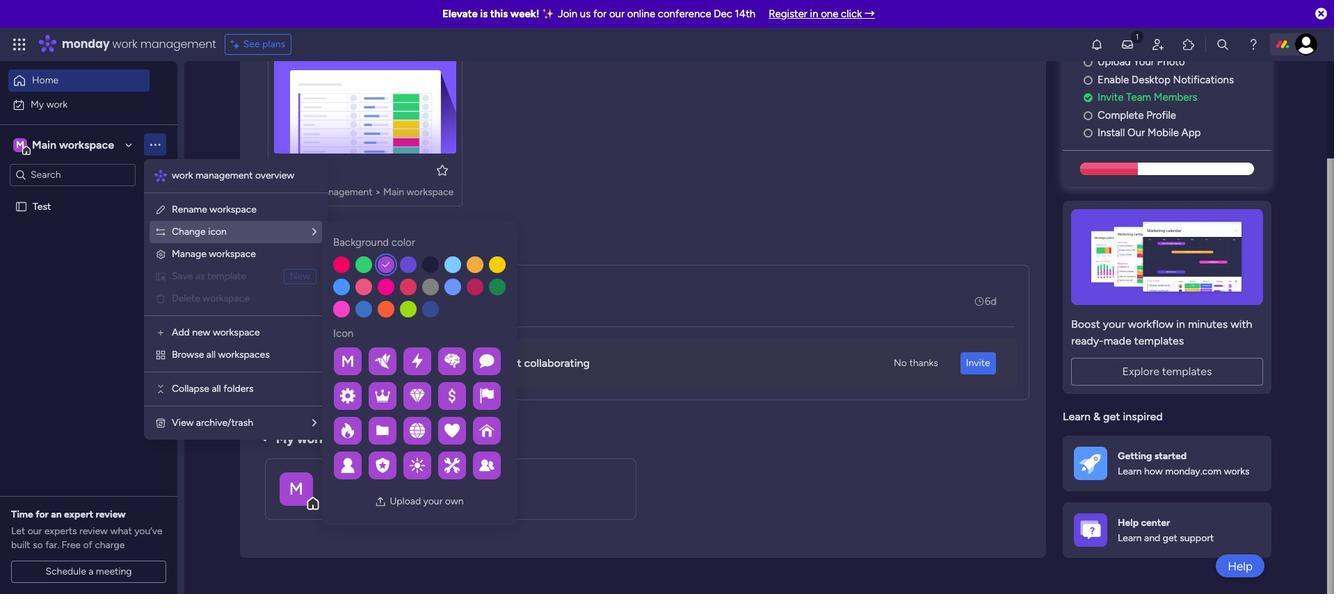 Task type: vqa. For each thing, say whether or not it's contained in the screenshot.
ASSETS
no



Task type: describe. For each thing, give the bounding box(es) containing it.
learn for getting
[[1118, 466, 1142, 478]]

notifications
[[1173, 74, 1234, 86]]

your for boost
[[1103, 318, 1125, 331]]

manage workspace
[[172, 248, 256, 260]]

my work button
[[8, 94, 150, 116]]

our inside time for an expert review let our experts review what you've built so far. free of charge
[[28, 526, 42, 538]]

public board image
[[274, 163, 289, 178]]

Search in workspace field
[[29, 167, 116, 183]]

collapse all folders
[[172, 383, 254, 395]]

invite button
[[960, 353, 996, 375]]

getting started learn how monday.com works
[[1118, 450, 1250, 478]]

service icon image
[[155, 271, 166, 282]]

with
[[1231, 318, 1252, 331]]

what
[[110, 526, 132, 538]]

inspired
[[1123, 410, 1163, 423]]

update feed (inbox)
[[276, 241, 392, 256]]

help image
[[1247, 38, 1260, 51]]

workspace for delete workspace
[[203, 293, 250, 305]]

circle o image for enable
[[1084, 75, 1093, 85]]

select product image
[[13, 38, 26, 51]]

templates inside boost your workflow in minutes with ready-made templates
[[1134, 334, 1184, 348]]

background color
[[333, 237, 415, 249]]

my for my workspaces
[[276, 432, 294, 447]]

how
[[1144, 466, 1163, 478]]

work management > main workspace
[[291, 186, 454, 198]]

main for main workspace work management
[[323, 474, 350, 489]]

roy mann
[[326, 287, 372, 300]]

main for main workspace
[[32, 138, 56, 151]]

close update feed (inbox) image
[[257, 240, 273, 257]]

boost
[[1071, 318, 1100, 331]]

works
[[1224, 466, 1250, 478]]

public board image
[[15, 200, 28, 213]]

delete workspace
[[172, 293, 250, 305]]

all for collapse
[[212, 383, 221, 395]]

apps image
[[1182, 38, 1196, 51]]

rename workspace image
[[155, 205, 166, 216]]

management inside main workspace work management
[[365, 493, 426, 506]]

an
[[51, 509, 62, 521]]

rename workspace
[[172, 204, 257, 216]]

team
[[1126, 91, 1151, 104]]

made
[[1104, 334, 1131, 348]]

no thanks
[[894, 358, 938, 369]]

ready-
[[1071, 334, 1104, 348]]

app
[[1182, 127, 1201, 139]]

workspace options image
[[148, 138, 162, 152]]

help for help center learn and get support
[[1118, 517, 1139, 529]]

monday
[[62, 36, 110, 52]]

color
[[392, 237, 415, 249]]

conference
[[658, 8, 711, 20]]

in inside boost your workflow in minutes with ready-made templates
[[1176, 318, 1185, 331]]

schedule a meeting
[[45, 566, 132, 578]]

overview
[[255, 170, 294, 182]]

see plans button
[[224, 34, 292, 55]]

workspace down add to favorites image
[[407, 186, 454, 198]]

browse all workspaces
[[172, 349, 270, 361]]

roy
[[326, 287, 344, 300]]

built
[[11, 540, 30, 552]]

meeting
[[96, 566, 132, 578]]

circle o image
[[1084, 128, 1093, 139]]

test for public board image
[[294, 163, 316, 177]]

one
[[821, 8, 838, 20]]

workspace for main workspace work management
[[353, 474, 413, 489]]

list arrow image for change icon
[[312, 227, 316, 237]]

workspace for main workspace
[[59, 138, 114, 151]]

0 vertical spatial review
[[96, 509, 126, 521]]

expert
[[64, 509, 93, 521]]

getting started element
[[1063, 436, 1272, 492]]

component image
[[274, 185, 287, 197]]

complete profile
[[1098, 109, 1176, 122]]

icon
[[333, 327, 354, 340]]

0 vertical spatial learn
[[1063, 410, 1091, 423]]

list arrow image for view archive/trash
[[312, 419, 316, 428]]

6d
[[985, 295, 997, 308]]

install our mobile app link
[[1084, 125, 1272, 141]]

install
[[1098, 127, 1125, 139]]

register in one click →
[[769, 8, 875, 20]]

photo
[[1157, 56, 1185, 68]]

notifications image
[[1090, 38, 1104, 51]]

my workspaces
[[276, 432, 366, 447]]

far.
[[45, 540, 59, 552]]

no
[[894, 358, 907, 369]]

getting
[[1118, 450, 1152, 462]]

is
[[480, 8, 488, 20]]

register in one click → link
[[769, 8, 875, 20]]

click
[[841, 8, 862, 20]]

charge
[[95, 540, 125, 552]]

collapse
[[172, 383, 209, 395]]

upload for upload your photo
[[1098, 56, 1131, 68]]

view archive/trash image
[[155, 418, 166, 429]]

archive/trash
[[196, 417, 253, 429]]

brad klo image
[[1295, 33, 1317, 56]]

enable desktop notifications link
[[1084, 72, 1272, 88]]

invite for team
[[1098, 91, 1124, 104]]

add
[[172, 327, 190, 339]]

upload for upload your own
[[390, 496, 421, 508]]

upload your photo link
[[1084, 54, 1272, 70]]

complete profile link
[[1084, 108, 1272, 123]]

my work
[[31, 98, 68, 110]]

your
[[1134, 56, 1155, 68]]

test list box
[[0, 192, 177, 406]]

search everything image
[[1216, 38, 1230, 51]]

invite team members
[[1098, 91, 1197, 104]]

help for help
[[1228, 560, 1253, 574]]

elevate is this week! ✨ join us for our online conference dec 14th
[[442, 8, 756, 20]]

and for get
[[1144, 533, 1160, 545]]

workspace for rename workspace
[[210, 204, 257, 216]]

work inside menu
[[172, 170, 193, 182]]

a
[[88, 566, 93, 578]]

monday work management
[[62, 36, 216, 52]]

✨
[[542, 8, 555, 20]]

menu item containing save as template
[[155, 269, 316, 285]]

profile
[[1146, 109, 1176, 122]]

close my workspaces image
[[257, 431, 273, 448]]

join
[[558, 8, 577, 20]]

week!
[[510, 8, 539, 20]]

workspaces inside menu
[[218, 349, 270, 361]]



Task type: locate. For each thing, give the bounding box(es) containing it.
m inside workspace icon
[[16, 139, 24, 151]]

work inside main workspace work management
[[340, 493, 362, 506]]

test for public board icon
[[33, 201, 51, 213]]

circle o image
[[1084, 57, 1093, 68], [1084, 75, 1093, 85], [1084, 110, 1093, 121]]

for right us
[[593, 8, 607, 20]]

circle o image down check circle image
[[1084, 110, 1093, 121]]

workspace inside main workspace work management
[[353, 474, 413, 489]]

workspace selection element
[[13, 137, 116, 155]]

your left teammates
[[393, 357, 415, 370]]

learn for help
[[1118, 533, 1142, 545]]

main right workspace image
[[323, 474, 350, 489]]

workspaces
[[218, 349, 270, 361], [297, 432, 366, 447]]

0 horizontal spatial upload
[[390, 496, 421, 508]]

and left start
[[477, 357, 495, 370]]

invite
[[1098, 91, 1124, 104], [362, 357, 390, 370], [966, 358, 990, 369]]

add new workspace image
[[155, 328, 166, 339]]

photo icon image
[[375, 497, 386, 508]]

1 vertical spatial templates
[[1162, 365, 1212, 378]]

templates down workflow
[[1134, 334, 1184, 348]]

upload your own
[[390, 496, 464, 508]]

main workspace work management
[[323, 474, 426, 506]]

delete
[[172, 293, 200, 305]]

workspace up template
[[209, 248, 256, 260]]

free
[[62, 540, 81, 552]]

circle o image inside complete profile link
[[1084, 110, 1093, 121]]

&
[[1093, 410, 1101, 423]]

0 horizontal spatial in
[[810, 8, 818, 20]]

delete workspace image
[[155, 294, 166, 305]]

2 list arrow image from the top
[[312, 419, 316, 428]]

in left one
[[810, 8, 818, 20]]

>
[[375, 186, 381, 198]]

upload your own button
[[370, 491, 469, 513]]

menu item
[[155, 269, 316, 285]]

work right monday
[[112, 36, 137, 52]]

invite members image
[[1151, 38, 1165, 51]]

0 vertical spatial list arrow image
[[312, 227, 316, 237]]

our
[[1128, 127, 1145, 139]]

1 vertical spatial main
[[383, 186, 404, 198]]

browse all workspaces image
[[155, 350, 166, 361]]

1 horizontal spatial my
[[276, 432, 294, 447]]

m for workspace image
[[289, 479, 303, 499]]

main workspace
[[32, 138, 114, 151]]

0 vertical spatial our
[[609, 8, 625, 20]]

all left folders at the bottom of the page
[[212, 383, 221, 395]]

thanks
[[909, 358, 938, 369]]

2 horizontal spatial invite
[[1098, 91, 1124, 104]]

center
[[1141, 517, 1170, 529]]

1 vertical spatial my
[[276, 432, 294, 447]]

1 horizontal spatial m
[[289, 479, 303, 499]]

add new workspace
[[172, 327, 260, 339]]

add to favorites image
[[435, 163, 449, 177]]

upload right photo icon
[[390, 496, 421, 508]]

your left "own"
[[423, 496, 443, 508]]

so
[[33, 540, 43, 552]]

0 vertical spatial circle o image
[[1084, 57, 1093, 68]]

1 vertical spatial learn
[[1118, 466, 1142, 478]]

upload your photo
[[1098, 56, 1185, 68]]

my inside the my work button
[[31, 98, 44, 110]]

0 horizontal spatial and
[[477, 357, 495, 370]]

circle o image inside upload your photo link
[[1084, 57, 1093, 68]]

upload up enable
[[1098, 56, 1131, 68]]

1 vertical spatial list arrow image
[[312, 419, 316, 428]]

get
[[1103, 410, 1120, 423], [1163, 533, 1178, 545]]

review up of at left bottom
[[79, 526, 108, 538]]

1 vertical spatial m
[[341, 352, 354, 371]]

get right '&'
[[1103, 410, 1120, 423]]

(inbox)
[[351, 241, 392, 256]]

save as template
[[172, 271, 246, 282]]

0 vertical spatial help
[[1118, 517, 1139, 529]]

1 horizontal spatial and
[[1144, 533, 1160, 545]]

work right component icon
[[291, 186, 313, 198]]

workspace up 'search in workspace' field
[[59, 138, 114, 151]]

learn inside "help center learn and get support"
[[1118, 533, 1142, 545]]

get down center
[[1163, 533, 1178, 545]]

learn down center
[[1118, 533, 1142, 545]]

circle o image for complete
[[1084, 110, 1093, 121]]

invite your teammates and start collaborating
[[362, 357, 590, 370]]

workspace up photo icon
[[353, 474, 413, 489]]

learn inside getting started learn how monday.com works
[[1118, 466, 1142, 478]]

update
[[276, 241, 318, 256]]

inbox image
[[1121, 38, 1135, 51]]

0 vertical spatial for
[[593, 8, 607, 20]]

menu containing work management overview
[[144, 159, 328, 440]]

and for start
[[477, 357, 495, 370]]

management inside menu
[[195, 170, 253, 182]]

0 vertical spatial workspaces
[[218, 349, 270, 361]]

0 horizontal spatial m
[[16, 139, 24, 151]]

1 horizontal spatial for
[[593, 8, 607, 20]]

2 horizontal spatial m
[[341, 352, 354, 371]]

0 horizontal spatial test
[[33, 201, 51, 213]]

0 vertical spatial my
[[31, 98, 44, 110]]

1 horizontal spatial workspaces
[[297, 432, 366, 447]]

own
[[445, 496, 464, 508]]

new
[[290, 271, 310, 282]]

0 vertical spatial in
[[810, 8, 818, 20]]

test
[[294, 163, 316, 177], [33, 201, 51, 213]]

your for invite
[[393, 357, 415, 370]]

0 vertical spatial get
[[1103, 410, 1120, 423]]

main inside main workspace work management
[[323, 474, 350, 489]]

work left photo icon
[[340, 493, 362, 506]]

workspace inside menu item
[[203, 293, 250, 305]]

of
[[83, 540, 92, 552]]

work inside button
[[46, 98, 68, 110]]

your
[[1103, 318, 1125, 331], [393, 357, 415, 370], [423, 496, 443, 508]]

change icon image
[[155, 227, 166, 238]]

workspace up the browse all workspaces
[[213, 327, 260, 339]]

1 vertical spatial all
[[212, 383, 221, 395]]

1 vertical spatial and
[[1144, 533, 1160, 545]]

work down home on the top left of page
[[46, 98, 68, 110]]

0 horizontal spatial main
[[32, 138, 56, 151]]

circle o image down notifications image
[[1084, 57, 1093, 68]]

1 vertical spatial your
[[393, 357, 415, 370]]

1 horizontal spatial upload
[[1098, 56, 1131, 68]]

0 vertical spatial your
[[1103, 318, 1125, 331]]

your for upload
[[423, 496, 443, 508]]

explore templates
[[1122, 365, 1212, 378]]

workspace up icon
[[210, 204, 257, 216]]

2 vertical spatial circle o image
[[1084, 110, 1093, 121]]

m down my workspaces
[[289, 479, 303, 499]]

templates
[[1134, 334, 1184, 348], [1162, 365, 1212, 378]]

my for my work
[[31, 98, 44, 110]]

our
[[609, 8, 625, 20], [28, 526, 42, 538]]

1 horizontal spatial your
[[423, 496, 443, 508]]

see
[[243, 38, 260, 50]]

0 vertical spatial all
[[206, 349, 216, 361]]

2 vertical spatial learn
[[1118, 533, 1142, 545]]

invite inside button
[[966, 358, 990, 369]]

delete workspace menu item
[[155, 291, 316, 307]]

get inside "help center learn and get support"
[[1163, 533, 1178, 545]]

workspace down template
[[203, 293, 250, 305]]

0 horizontal spatial our
[[28, 526, 42, 538]]

start
[[498, 357, 521, 370]]

work up rename at the top of page
[[172, 170, 193, 182]]

mann
[[346, 287, 372, 300]]

0 horizontal spatial workspaces
[[218, 349, 270, 361]]

templates right the explore
[[1162, 365, 1212, 378]]

2 horizontal spatial your
[[1103, 318, 1125, 331]]

folders
[[223, 383, 254, 395]]

0 vertical spatial main
[[32, 138, 56, 151]]

workspace for manage workspace
[[209, 248, 256, 260]]

for inside time for an expert review let our experts review what you've built so far. free of charge
[[36, 509, 49, 521]]

1 vertical spatial upload
[[390, 496, 421, 508]]

schedule a meeting button
[[11, 561, 166, 584]]

browse
[[172, 349, 204, 361]]

desktop
[[1132, 74, 1171, 86]]

1 list arrow image from the top
[[312, 227, 316, 237]]

1 horizontal spatial our
[[609, 8, 625, 20]]

change icon
[[172, 226, 227, 238]]

roy mann image
[[289, 288, 317, 316]]

help center element
[[1063, 503, 1272, 559]]

1 horizontal spatial get
[[1163, 533, 1178, 545]]

2 vertical spatial your
[[423, 496, 443, 508]]

main right >
[[383, 186, 404, 198]]

new
[[192, 327, 210, 339]]

workflow
[[1128, 318, 1174, 331]]

save
[[172, 271, 193, 282]]

m for workspace icon
[[16, 139, 24, 151]]

let
[[11, 526, 25, 538]]

see plans
[[243, 38, 285, 50]]

upload inside button
[[390, 496, 421, 508]]

0 horizontal spatial invite
[[362, 357, 390, 370]]

support
[[1180, 533, 1214, 545]]

my right close my workspaces image
[[276, 432, 294, 447]]

and inside "help center learn and get support"
[[1144, 533, 1160, 545]]

main right workspace icon
[[32, 138, 56, 151]]

0 horizontal spatial for
[[36, 509, 49, 521]]

1 vertical spatial help
[[1228, 560, 1253, 574]]

0 vertical spatial templates
[[1134, 334, 1184, 348]]

1 vertical spatial in
[[1176, 318, 1185, 331]]

my down home on the top left of page
[[31, 98, 44, 110]]

1 horizontal spatial invite
[[966, 358, 990, 369]]

explore templates button
[[1071, 358, 1263, 386]]

1 vertical spatial circle o image
[[1084, 75, 1093, 85]]

1 vertical spatial workspaces
[[297, 432, 366, 447]]

2 circle o image from the top
[[1084, 75, 1093, 85]]

2 horizontal spatial main
[[383, 186, 404, 198]]

members
[[1154, 91, 1197, 104]]

0 vertical spatial test
[[294, 163, 316, 177]]

list arrow image
[[312, 227, 316, 237], [312, 419, 316, 428]]

3 circle o image from the top
[[1084, 110, 1093, 121]]

collapse all folders image
[[155, 384, 166, 395]]

m
[[16, 139, 24, 151], [341, 352, 354, 371], [289, 479, 303, 499]]

1 horizontal spatial main
[[323, 474, 350, 489]]

and
[[477, 357, 495, 370], [1144, 533, 1160, 545]]

our left online
[[609, 8, 625, 20]]

0 horizontal spatial my
[[31, 98, 44, 110]]

m inside workspace image
[[289, 479, 303, 499]]

0 horizontal spatial get
[[1103, 410, 1120, 423]]

workspace image
[[280, 473, 313, 506]]

invite for your
[[362, 357, 390, 370]]

help
[[1118, 517, 1139, 529], [1228, 560, 1253, 574]]

circle o image inside enable desktop notifications link
[[1084, 75, 1093, 85]]

list arrow image up my workspaces
[[312, 419, 316, 428]]

background
[[333, 237, 389, 249]]

0 horizontal spatial your
[[393, 357, 415, 370]]

help inside button
[[1228, 560, 1253, 574]]

manage workspace image
[[155, 249, 166, 260]]

your inside upload your own button
[[423, 496, 443, 508]]

workspace
[[59, 138, 114, 151], [407, 186, 454, 198], [210, 204, 257, 216], [209, 248, 256, 260], [203, 293, 250, 305], [213, 327, 260, 339], [353, 474, 413, 489]]

icon
[[208, 226, 227, 238]]

workspaces up folders at the bottom of the page
[[218, 349, 270, 361]]

main inside workspace selection element
[[32, 138, 56, 151]]

all for browse
[[206, 349, 216, 361]]

1 vertical spatial get
[[1163, 533, 1178, 545]]

manage
[[172, 248, 206, 260]]

1 circle o image from the top
[[1084, 57, 1093, 68]]

home button
[[8, 70, 150, 92]]

templates inside button
[[1162, 365, 1212, 378]]

home
[[32, 74, 59, 86]]

mobile
[[1148, 127, 1179, 139]]

templates image image
[[1075, 209, 1259, 305]]

circle o image up check circle image
[[1084, 75, 1093, 85]]

menu
[[144, 159, 328, 440]]

1 horizontal spatial test
[[294, 163, 316, 177]]

1 vertical spatial review
[[79, 526, 108, 538]]

1 image
[[1131, 29, 1144, 44]]

work
[[112, 36, 137, 52], [46, 98, 68, 110], [172, 170, 193, 182], [291, 186, 313, 198], [340, 493, 362, 506]]

template
[[207, 271, 246, 282]]

in left minutes
[[1176, 318, 1185, 331]]

option
[[0, 194, 177, 197]]

install our mobile app
[[1098, 127, 1201, 139]]

for left 'an'
[[36, 509, 49, 521]]

1
[[403, 242, 407, 254]]

as
[[195, 271, 205, 282]]

help center learn and get support
[[1118, 517, 1214, 545]]

0 vertical spatial and
[[477, 357, 495, 370]]

1 vertical spatial for
[[36, 509, 49, 521]]

minutes
[[1188, 318, 1228, 331]]

14th
[[735, 8, 756, 20]]

work management overview
[[172, 170, 294, 182]]

1 horizontal spatial help
[[1228, 560, 1253, 574]]

all down add new workspace
[[206, 349, 216, 361]]

test right public board image
[[294, 163, 316, 177]]

workspaces up workspace image
[[297, 432, 366, 447]]

your inside boost your workflow in minutes with ready-made templates
[[1103, 318, 1125, 331]]

for
[[593, 8, 607, 20], [36, 509, 49, 521]]

and down center
[[1144, 533, 1160, 545]]

learn & get inspired
[[1063, 410, 1163, 423]]

m left main workspace
[[16, 139, 24, 151]]

2 vertical spatial m
[[289, 479, 303, 499]]

check circle image
[[1084, 93, 1093, 103]]

0 horizontal spatial help
[[1118, 517, 1139, 529]]

help inside "help center learn and get support"
[[1118, 517, 1139, 529]]

1 vertical spatial test
[[33, 201, 51, 213]]

learn left '&'
[[1063, 410, 1091, 423]]

rename
[[172, 204, 207, 216]]

circle o image for upload
[[1084, 57, 1093, 68]]

your up made
[[1103, 318, 1125, 331]]

enable desktop notifications
[[1098, 74, 1234, 86]]

feed
[[321, 241, 348, 256]]

1 horizontal spatial in
[[1176, 318, 1185, 331]]

0 vertical spatial m
[[16, 139, 24, 151]]

test inside list box
[[33, 201, 51, 213]]

plans
[[262, 38, 285, 50]]

2 vertical spatial main
[[323, 474, 350, 489]]

m down icon
[[341, 352, 354, 371]]

workspace image
[[13, 137, 27, 153]]

test right public board icon
[[33, 201, 51, 213]]

1 vertical spatial our
[[28, 526, 42, 538]]

list arrow image up update
[[312, 227, 316, 237]]

learn down getting
[[1118, 466, 1142, 478]]

review up what
[[96, 509, 126, 521]]

our up "so"
[[28, 526, 42, 538]]

0 vertical spatial upload
[[1098, 56, 1131, 68]]



